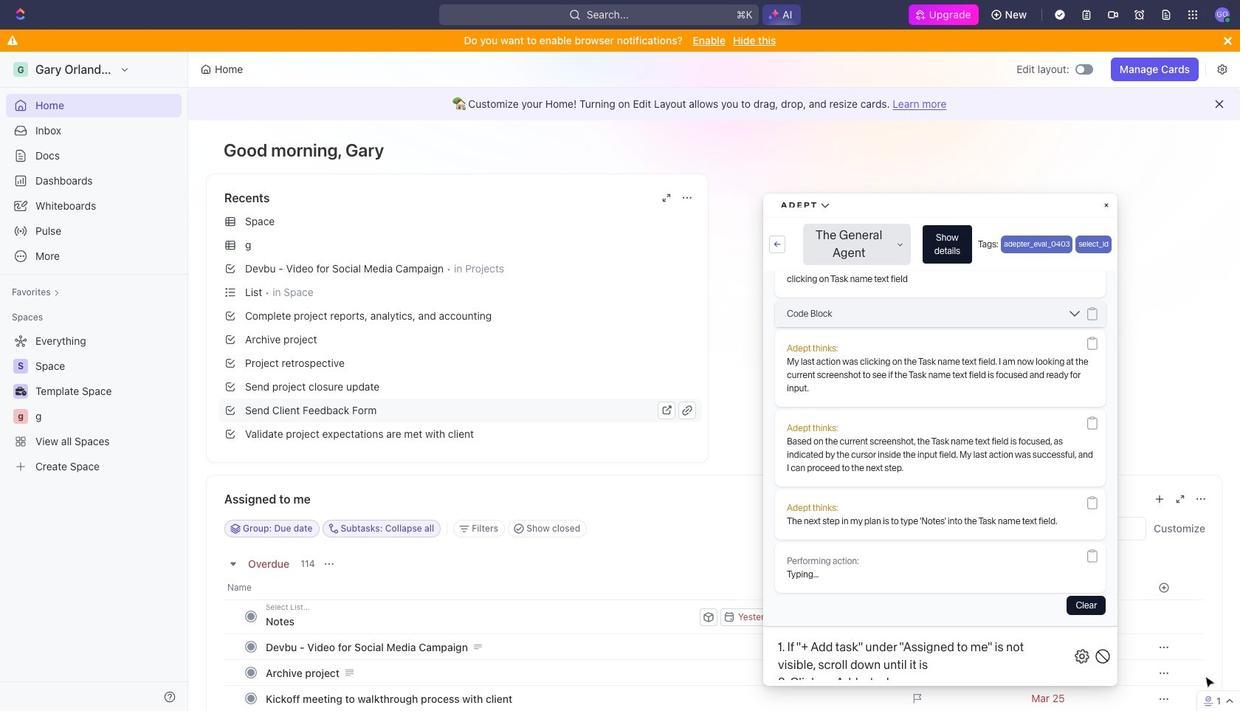 Task type: locate. For each thing, give the bounding box(es) containing it.
sidebar navigation
[[0, 52, 191, 711]]

Search tasks... text field
[[998, 518, 1146, 540]]

gary orlando's workspace, , element
[[13, 62, 28, 77]]

business time image
[[15, 387, 26, 396]]

tree inside sidebar navigation
[[6, 329, 182, 478]]

tree
[[6, 329, 182, 478]]

space, , element
[[13, 359, 28, 374]]

alert
[[188, 88, 1240, 120]]



Task type: vqa. For each thing, say whether or not it's contained in the screenshot.
Space, , element
yes



Task type: describe. For each thing, give the bounding box(es) containing it.
g, , element
[[13, 409, 28, 424]]

Task name or type '/' for commands text field
[[266, 609, 697, 633]]



